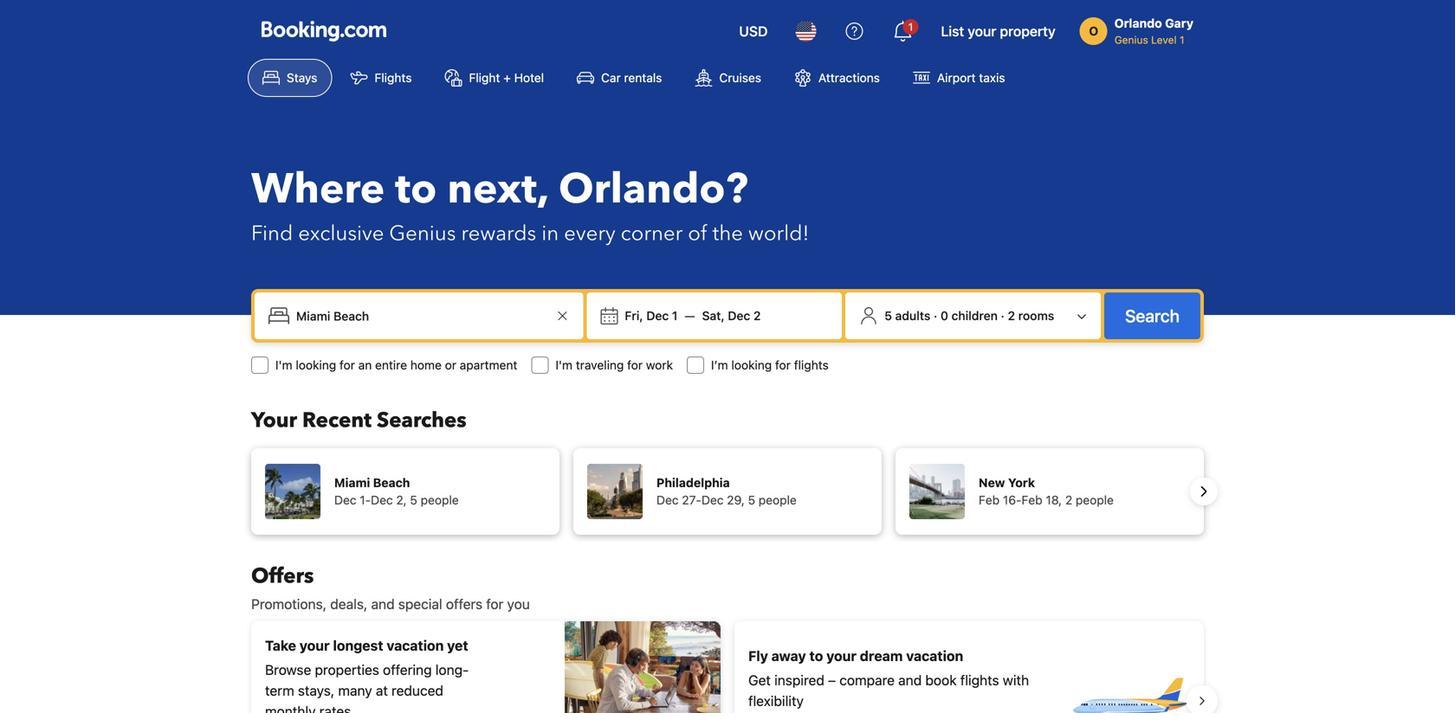 Task type: describe. For each thing, give the bounding box(es) containing it.
with
[[1003, 673, 1029, 689]]

world!
[[749, 220, 810, 248]]

new york feb 16-feb 18, 2 people
[[979, 476, 1114, 508]]

monthly
[[265, 704, 316, 714]]

flights link
[[336, 59, 427, 97]]

attractions
[[819, 71, 880, 85]]

1-
[[360, 493, 371, 508]]

searches
[[377, 407, 467, 435]]

5 inside 'philadelphia dec 27-dec 29, 5 people'
[[748, 493, 756, 508]]

philadelphia
[[657, 476, 730, 490]]

dec down miami
[[334, 493, 357, 508]]

beach
[[373, 476, 410, 490]]

book
[[926, 673, 957, 689]]

fri, dec 1 — sat, dec 2
[[625, 309, 761, 323]]

or
[[445, 358, 457, 373]]

airport taxis link
[[898, 59, 1020, 97]]

people for feb 16-feb 18, 2 people
[[1076, 493, 1114, 508]]

philadelphia dec 27-dec 29, 5 people
[[657, 476, 797, 508]]

2 · from the left
[[1001, 309, 1005, 323]]

flight
[[469, 71, 500, 85]]

cruises link
[[681, 59, 776, 97]]

where
[[251, 161, 385, 218]]

get
[[749, 673, 771, 689]]

corner
[[621, 220, 683, 248]]

1 inside orlando gary genius level 1
[[1180, 34, 1185, 46]]

list
[[941, 23, 965, 39]]

airport
[[937, 71, 976, 85]]

offers
[[251, 563, 314, 591]]

0
[[941, 309, 949, 323]]

search button
[[1105, 293, 1201, 340]]

usd
[[739, 23, 768, 39]]

vacation inside take your longest vacation yet browse properties offering long- term stays, many at reduced monthly rates.
[[387, 638, 444, 655]]

your for list
[[968, 23, 997, 39]]

Where are you going? field
[[289, 301, 552, 332]]

looking for i'm
[[732, 358, 772, 373]]

genius inside where to next, orlando? find exclusive genius rewards in every corner of the world!
[[389, 220, 456, 248]]

special
[[398, 597, 442, 613]]

vacation inside fly away to your dream vacation get inspired – compare and book flights with flexibility
[[907, 649, 964, 665]]

miami beach dec 1-dec 2, 5 people
[[334, 476, 459, 508]]

many
[[338, 683, 372, 700]]

stays,
[[298, 683, 335, 700]]

i'm
[[711, 358, 728, 373]]

dec left '2,'
[[371, 493, 393, 508]]

your recent searches
[[251, 407, 467, 435]]

people inside 'philadelphia dec 27-dec 29, 5 people'
[[759, 493, 797, 508]]

take
[[265, 638, 296, 655]]

usd button
[[729, 10, 778, 52]]

1 · from the left
[[934, 309, 938, 323]]

sat, dec 2 button
[[695, 301, 768, 332]]

flexibility
[[749, 694, 804, 710]]

list your property
[[941, 23, 1056, 39]]

offering
[[383, 662, 432, 679]]

adults
[[896, 309, 931, 323]]

yet
[[447, 638, 468, 655]]

for inside "offers promotions, deals, and special offers for you"
[[486, 597, 504, 613]]

airport taxis
[[937, 71, 1006, 85]]

27-
[[682, 493, 702, 508]]

reduced
[[392, 683, 444, 700]]

dec right 'fri,'
[[647, 309, 669, 323]]

compare
[[840, 673, 895, 689]]

rooms
[[1019, 309, 1055, 323]]

taxis
[[979, 71, 1006, 85]]

dec left 29,
[[702, 493, 724, 508]]

property
[[1000, 23, 1056, 39]]

take your longest vacation yet browse properties offering long- term stays, many at reduced monthly rates.
[[265, 638, 469, 714]]

properties
[[315, 662, 379, 679]]

o
[[1089, 24, 1099, 38]]

and inside "offers promotions, deals, and special offers for you"
[[371, 597, 395, 613]]

i'm looking for flights
[[711, 358, 829, 373]]

list your property link
[[931, 10, 1066, 52]]

take your longest vacation yet image
[[565, 622, 721, 714]]

new
[[979, 476, 1006, 490]]

rentals
[[624, 71, 662, 85]]

apartment
[[460, 358, 518, 373]]

i'm for i'm looking for an entire home or apartment
[[276, 358, 293, 373]]

dream
[[860, 649, 903, 665]]

rewards
[[461, 220, 537, 248]]

longest
[[333, 638, 383, 655]]

cruises
[[720, 71, 762, 85]]

fly away to your dream vacation get inspired – compare and book flights with flexibility
[[749, 649, 1029, 710]]

deals,
[[330, 597, 368, 613]]

flight + hotel
[[469, 71, 544, 85]]

1 inside 1 dropdown button
[[909, 21, 913, 33]]

offers
[[446, 597, 483, 613]]

car rentals
[[601, 71, 662, 85]]

people for dec 1-dec 2, 5 people
[[421, 493, 459, 508]]

dec right sat, at left top
[[728, 309, 751, 323]]

rates.
[[319, 704, 355, 714]]

work
[[646, 358, 673, 373]]

at
[[376, 683, 388, 700]]



Task type: locate. For each thing, give the bounding box(es) containing it.
1 horizontal spatial to
[[810, 649, 823, 665]]

your up –
[[827, 649, 857, 665]]

your right the take
[[300, 638, 330, 655]]

for for work
[[627, 358, 643, 373]]

5 adults · 0 children · 2 rooms button
[[853, 300, 1094, 333]]

2 looking from the left
[[732, 358, 772, 373]]

level
[[1152, 34, 1177, 46]]

every
[[564, 220, 616, 248]]

0 horizontal spatial i'm
[[276, 358, 293, 373]]

the
[[713, 220, 743, 248]]

i'm
[[276, 358, 293, 373], [556, 358, 573, 373]]

to inside fly away to your dream vacation get inspired – compare and book flights with flexibility
[[810, 649, 823, 665]]

region containing take your longest vacation yet
[[237, 615, 1218, 714]]

vacation up offering
[[387, 638, 444, 655]]

fri,
[[625, 309, 643, 323]]

0 horizontal spatial ·
[[934, 309, 938, 323]]

find
[[251, 220, 293, 248]]

1 horizontal spatial 2
[[1008, 309, 1016, 323]]

0 vertical spatial region
[[237, 442, 1218, 542]]

5
[[885, 309, 892, 323], [410, 493, 418, 508], [748, 493, 756, 508]]

genius
[[1115, 34, 1149, 46], [389, 220, 456, 248]]

0 horizontal spatial 5
[[410, 493, 418, 508]]

1 horizontal spatial 5
[[748, 493, 756, 508]]

for right i'm
[[776, 358, 791, 373]]

booking.com image
[[262, 21, 386, 42]]

vacation up book
[[907, 649, 964, 665]]

genius inside orlando gary genius level 1
[[1115, 34, 1149, 46]]

for left "work"
[[627, 358, 643, 373]]

stays
[[287, 71, 318, 85]]

flights
[[794, 358, 829, 373], [961, 673, 1000, 689]]

1 vertical spatial 1
[[1180, 34, 1185, 46]]

1 horizontal spatial flights
[[961, 673, 1000, 689]]

0 horizontal spatial 2
[[754, 309, 761, 323]]

feb down york
[[1022, 493, 1043, 508]]

1 feb from the left
[[979, 493, 1000, 508]]

looking
[[296, 358, 336, 373], [732, 358, 772, 373]]

0 vertical spatial genius
[[1115, 34, 1149, 46]]

1 down gary
[[1180, 34, 1185, 46]]

2 inside 5 adults · 0 children · 2 rooms dropdown button
[[1008, 309, 1016, 323]]

1 i'm from the left
[[276, 358, 293, 373]]

exclusive
[[298, 220, 384, 248]]

away
[[772, 649, 806, 665]]

5 right 29,
[[748, 493, 756, 508]]

2 horizontal spatial your
[[968, 23, 997, 39]]

your right "list"
[[968, 23, 997, 39]]

orlando?
[[559, 161, 749, 218]]

1 looking from the left
[[296, 358, 336, 373]]

looking left an on the bottom
[[296, 358, 336, 373]]

fly
[[749, 649, 768, 665]]

to
[[395, 161, 437, 218], [810, 649, 823, 665]]

promotions,
[[251, 597, 327, 613]]

0 horizontal spatial looking
[[296, 358, 336, 373]]

5 right '2,'
[[410, 493, 418, 508]]

your inside take your longest vacation yet browse properties offering long- term stays, many at reduced monthly rates.
[[300, 638, 330, 655]]

miami
[[334, 476, 370, 490]]

1
[[909, 21, 913, 33], [1180, 34, 1185, 46], [672, 309, 678, 323]]

2 for ·
[[1008, 309, 1016, 323]]

for
[[340, 358, 355, 373], [627, 358, 643, 373], [776, 358, 791, 373], [486, 597, 504, 613]]

i'm left traveling
[[556, 358, 573, 373]]

5 adults · 0 children · 2 rooms
[[885, 309, 1055, 323]]

to inside where to next, orlando? find exclusive genius rewards in every corner of the world!
[[395, 161, 437, 218]]

next,
[[447, 161, 548, 218]]

1 horizontal spatial genius
[[1115, 34, 1149, 46]]

1 vertical spatial genius
[[389, 220, 456, 248]]

0 horizontal spatial 1
[[672, 309, 678, 323]]

children
[[952, 309, 998, 323]]

1 vertical spatial and
[[899, 673, 922, 689]]

people inside new york feb 16-feb 18, 2 people
[[1076, 493, 1114, 508]]

traveling
[[576, 358, 624, 373]]

orlando gary genius level 1
[[1115, 16, 1194, 46]]

fri, dec 1 button
[[618, 301, 685, 332]]

home
[[411, 358, 442, 373]]

5 inside the miami beach dec 1-dec 2, 5 people
[[410, 493, 418, 508]]

2 for dec
[[754, 309, 761, 323]]

people inside the miami beach dec 1-dec 2, 5 people
[[421, 493, 459, 508]]

1 region from the top
[[237, 442, 1218, 542]]

·
[[934, 309, 938, 323], [1001, 309, 1005, 323]]

0 horizontal spatial genius
[[389, 220, 456, 248]]

1 horizontal spatial your
[[827, 649, 857, 665]]

1 horizontal spatial feb
[[1022, 493, 1043, 508]]

2 i'm from the left
[[556, 358, 573, 373]]

0 horizontal spatial to
[[395, 161, 437, 218]]

attractions link
[[780, 59, 895, 97]]

your
[[968, 23, 997, 39], [300, 638, 330, 655], [827, 649, 857, 665]]

where to next, orlando? find exclusive genius rewards in every corner of the world!
[[251, 161, 810, 248]]

gary
[[1166, 16, 1194, 30]]

feb
[[979, 493, 1000, 508], [1022, 493, 1043, 508]]

your inside fly away to your dream vacation get inspired – compare and book flights with flexibility
[[827, 649, 857, 665]]

your for take
[[300, 638, 330, 655]]

1 left "list"
[[909, 21, 913, 33]]

2 people from the left
[[759, 493, 797, 508]]

looking right i'm
[[732, 358, 772, 373]]

2 horizontal spatial 1
[[1180, 34, 1185, 46]]

your account menu orlando gary genius level 1 element
[[1080, 8, 1201, 48]]

0 horizontal spatial vacation
[[387, 638, 444, 655]]

and right deals,
[[371, 597, 395, 613]]

stays link
[[248, 59, 332, 97]]

car
[[601, 71, 621, 85]]

2 for 18,
[[1066, 493, 1073, 508]]

0 vertical spatial flights
[[794, 358, 829, 373]]

2
[[754, 309, 761, 323], [1008, 309, 1016, 323], [1066, 493, 1073, 508]]

people right 18,
[[1076, 493, 1114, 508]]

people right 29,
[[759, 493, 797, 508]]

1 horizontal spatial and
[[899, 673, 922, 689]]

york
[[1008, 476, 1036, 490]]

2 horizontal spatial 5
[[885, 309, 892, 323]]

2 left rooms
[[1008, 309, 1016, 323]]

1 horizontal spatial people
[[759, 493, 797, 508]]

and
[[371, 597, 395, 613], [899, 673, 922, 689]]

dec left '27-'
[[657, 493, 679, 508]]

genius left rewards in the left top of the page
[[389, 220, 456, 248]]

5 left adults
[[885, 309, 892, 323]]

0 horizontal spatial flights
[[794, 358, 829, 373]]

—
[[685, 309, 695, 323]]

people
[[421, 493, 459, 508], [759, 493, 797, 508], [1076, 493, 1114, 508]]

1 horizontal spatial 1
[[909, 21, 913, 33]]

feb down "new"
[[979, 493, 1000, 508]]

1 vertical spatial to
[[810, 649, 823, 665]]

1 horizontal spatial looking
[[732, 358, 772, 373]]

0 horizontal spatial your
[[300, 638, 330, 655]]

term
[[265, 683, 294, 700]]

for left an on the bottom
[[340, 358, 355, 373]]

genius down orlando
[[1115, 34, 1149, 46]]

2 right sat, at left top
[[754, 309, 761, 323]]

2 vertical spatial 1
[[672, 309, 678, 323]]

car rentals link
[[562, 59, 677, 97]]

i'm up your
[[276, 358, 293, 373]]

1 left —
[[672, 309, 678, 323]]

and inside fly away to your dream vacation get inspired – compare and book flights with flexibility
[[899, 673, 922, 689]]

2 right 18,
[[1066, 493, 1073, 508]]

2 feb from the left
[[1022, 493, 1043, 508]]

0 horizontal spatial people
[[421, 493, 459, 508]]

1 horizontal spatial ·
[[1001, 309, 1005, 323]]

5 inside 5 adults · 0 children · 2 rooms dropdown button
[[885, 309, 892, 323]]

long-
[[436, 662, 469, 679]]

2,
[[396, 493, 407, 508]]

i'm traveling for work
[[556, 358, 673, 373]]

search
[[1126, 306, 1180, 326]]

for left you
[[486, 597, 504, 613]]

fly away to your dream vacation image
[[1069, 641, 1191, 714]]

browse
[[265, 662, 311, 679]]

· left 0
[[934, 309, 938, 323]]

–
[[828, 673, 836, 689]]

for for flights
[[776, 358, 791, 373]]

to left the next,
[[395, 161, 437, 218]]

flights
[[375, 71, 412, 85]]

inspired
[[775, 673, 825, 689]]

offers promotions, deals, and special offers for you
[[251, 563, 530, 613]]

i'm for i'm traveling for work
[[556, 358, 573, 373]]

1 vertical spatial flights
[[961, 673, 1000, 689]]

sat,
[[702, 309, 725, 323]]

you
[[507, 597, 530, 613]]

29,
[[727, 493, 745, 508]]

recent
[[302, 407, 372, 435]]

2 horizontal spatial people
[[1076, 493, 1114, 508]]

0 horizontal spatial feb
[[979, 493, 1000, 508]]

people right '2,'
[[421, 493, 459, 508]]

0 vertical spatial 1
[[909, 21, 913, 33]]

0 vertical spatial and
[[371, 597, 395, 613]]

looking for i'm
[[296, 358, 336, 373]]

2 horizontal spatial 2
[[1066, 493, 1073, 508]]

region
[[237, 442, 1218, 542], [237, 615, 1218, 714]]

2 region from the top
[[237, 615, 1218, 714]]

2 inside new york feb 16-feb 18, 2 people
[[1066, 493, 1073, 508]]

· right children at the right of page
[[1001, 309, 1005, 323]]

3 people from the left
[[1076, 493, 1114, 508]]

next image
[[1194, 482, 1215, 503]]

to right away
[[810, 649, 823, 665]]

in
[[542, 220, 559, 248]]

0 vertical spatial to
[[395, 161, 437, 218]]

1 vertical spatial region
[[237, 615, 1218, 714]]

and left book
[[899, 673, 922, 689]]

0 horizontal spatial and
[[371, 597, 395, 613]]

for for an
[[340, 358, 355, 373]]

18,
[[1046, 493, 1062, 508]]

1 horizontal spatial vacation
[[907, 649, 964, 665]]

flights inside fly away to your dream vacation get inspired – compare and book flights with flexibility
[[961, 673, 1000, 689]]

of
[[688, 220, 708, 248]]

your
[[251, 407, 297, 435]]

region containing miami beach
[[237, 442, 1218, 542]]

1 people from the left
[[421, 493, 459, 508]]

flight + hotel link
[[430, 59, 559, 97]]

orlando
[[1115, 16, 1163, 30]]

vacation
[[387, 638, 444, 655], [907, 649, 964, 665]]

1 horizontal spatial i'm
[[556, 358, 573, 373]]



Task type: vqa. For each thing, say whether or not it's contained in the screenshot.
for associated with flights
yes



